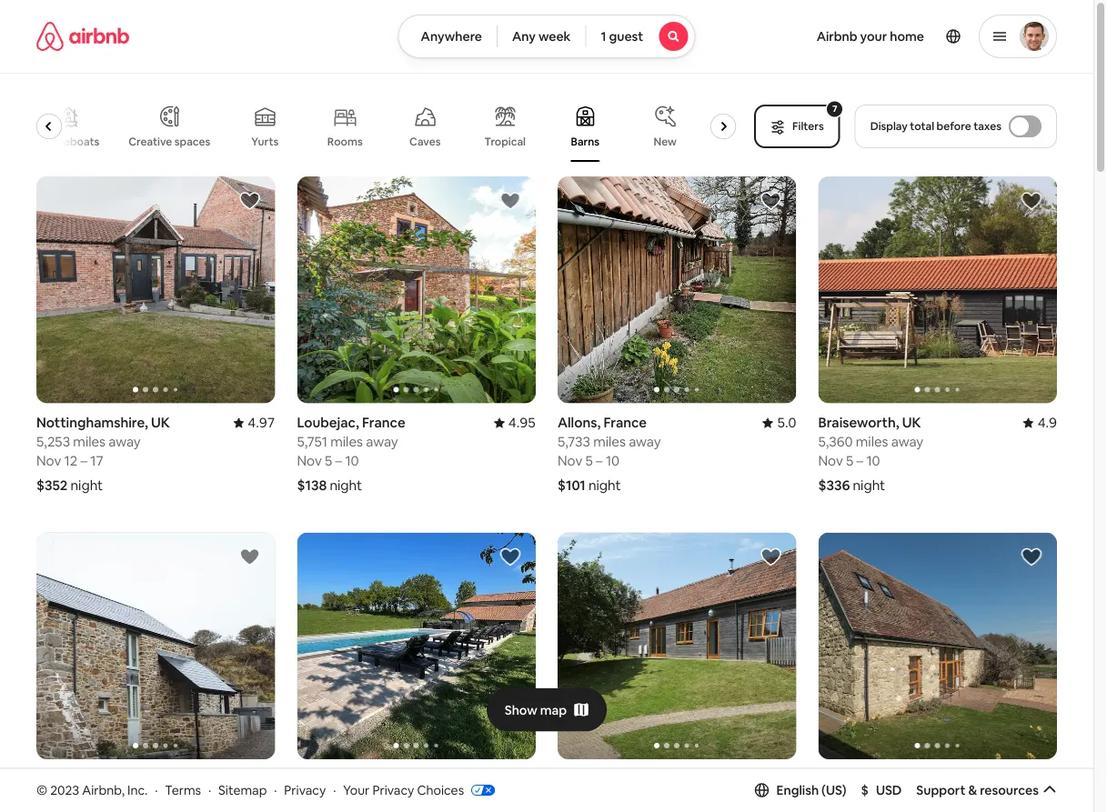 Task type: locate. For each thing, give the bounding box(es) containing it.
show map button
[[486, 688, 607, 732]]

5.0 out of 5 average rating image left (us)
[[762, 770, 796, 788]]

godshill, for godshill, uk 5,373 miles away
[[818, 770, 874, 788]]

away for loubejac,
[[366, 433, 398, 451]]

yurts
[[251, 135, 279, 149]]

3 – from the left
[[596, 452, 603, 470]]

1 night from the left
[[70, 477, 103, 494]]

3 10 from the left
[[866, 452, 880, 470]]

display total before taxes button
[[855, 105, 1057, 148]]

nov inside allons, france 5,733 miles away nov 5 – 10 $101 night
[[558, 452, 582, 470]]

– for 5,360
[[857, 452, 863, 470]]

away inside 'le poiré-sur-vie, france 5,555 miles away'
[[369, 789, 401, 807]]

group for 5,253 miles away
[[36, 176, 275, 403]]

france for loubejac, france
[[362, 414, 405, 432]]

10
[[345, 452, 359, 470], [606, 452, 620, 470], [866, 452, 880, 470]]

away right 5,733
[[629, 433, 661, 451]]

night right $138
[[330, 477, 362, 494]]

miles inside 'le poiré-sur-vie, france 5,555 miles away'
[[333, 789, 366, 807]]

10 inside allons, france 5,733 miles away nov 5 – 10 $101 night
[[606, 452, 620, 470]]

None search field
[[398, 15, 695, 58]]

godshill, uk 5,373 miles away
[[818, 770, 922, 807]]

night for $138
[[330, 477, 362, 494]]

1 horizontal spatial godshill,
[[818, 770, 874, 788]]

10 inside braiseworth, uk 5,360 miles away nov 5 – 10 $336 night
[[866, 452, 880, 470]]

(us)
[[822, 782, 847, 799]]

©
[[36, 782, 47, 798]]

away for godshill,
[[890, 789, 922, 807]]

uk inside braiseworth, uk 5,360 miles away nov 5 – 10 $336 night
[[902, 414, 921, 432]]

3 5 from the left
[[846, 452, 854, 470]]

away down vie,
[[369, 789, 401, 807]]

france inside 'le poiré-sur-vie, france 5,555 miles away'
[[404, 770, 447, 788]]

1 horizontal spatial 10
[[606, 452, 620, 470]]

night inside braiseworth, uk 5,360 miles away nov 5 – 10 $336 night
[[853, 477, 885, 494]]

miles down the loubejac,
[[330, 433, 363, 451]]

france right the loubejac,
[[362, 414, 405, 432]]

4.95 out of 5 average rating image
[[494, 414, 536, 432]]

4.95
[[508, 414, 536, 432]]

away inside the godshill, uk 5,373 miles away
[[890, 789, 922, 807]]

miles right 5,733
[[593, 433, 626, 451]]

5 down 5,733
[[585, 452, 593, 470]]

night inside nottinghamshire, uk 5,253 miles away nov 12 – 17 $352 night
[[70, 477, 103, 494]]

0 horizontal spatial 5.0 out of 5 average rating image
[[241, 770, 275, 788]]

© 2023 airbnb, inc. ·
[[36, 782, 158, 798]]

miles inside nottinghamshire, uk 5,253 miles away nov 12 – 17 $352 night
[[73, 433, 106, 451]]

miles down the haven,
[[71, 789, 103, 807]]

uk inside the nolton haven, uk 5,196 miles away
[[130, 770, 149, 788]]

godshill, up 5,373
[[818, 770, 874, 788]]

nolton
[[36, 770, 80, 788]]

– inside allons, france 5,733 miles away nov 5 – 10 $101 night
[[596, 452, 603, 470]]

france inside the loubejac, france 5,751 miles away nov 5 – 10 $138 night
[[362, 414, 405, 432]]

0 horizontal spatial godshill,
[[558, 770, 613, 788]]

group for 5,360 miles away
[[818, 176, 1057, 403]]

away right 5,751
[[366, 433, 398, 451]]

10 for 5,751
[[345, 452, 359, 470]]

2 5 from the left
[[585, 452, 593, 470]]

1 – from the left
[[81, 452, 87, 470]]

uk inside the godshill, uk 5,373 miles away
[[877, 770, 896, 788]]

creative spaces
[[129, 135, 210, 149]]

1 · from the left
[[155, 782, 158, 798]]

5 inside allons, france 5,733 miles away nov 5 – 10 $101 night
[[585, 452, 593, 470]]

– down braiseworth,
[[857, 452, 863, 470]]

5.0 out of 5 average rating image left braiseworth,
[[762, 414, 796, 432]]

inc.
[[127, 782, 148, 798]]

miles for 5,373
[[854, 789, 887, 807]]

1 guest
[[601, 28, 643, 45]]

– inside the loubejac, france 5,751 miles away nov 5 – 10 $138 night
[[335, 452, 342, 470]]

new
[[654, 135, 677, 149]]

2 horizontal spatial 5
[[846, 452, 854, 470]]

4.97 out of 5 average rating image
[[233, 414, 275, 432]]

add to wishlist: nottinghamshire, uk image
[[239, 190, 261, 212]]

support & resources button
[[916, 782, 1057, 799]]

miles inside the godshill, uk 5,373 miles away
[[854, 789, 887, 807]]

night for $336
[[853, 477, 885, 494]]

2 horizontal spatial 5.0 out of 5 average rating image
[[1023, 770, 1057, 788]]

godshill, uk
[[558, 770, 635, 788]]

· left privacy link
[[274, 782, 277, 798]]

night right $336
[[853, 477, 885, 494]]

1 godshill, from the left
[[558, 770, 613, 788]]

1 horizontal spatial 5
[[585, 452, 593, 470]]

– down the loubejac,
[[335, 452, 342, 470]]

any week button
[[497, 15, 586, 58]]

group for 5,555 miles away
[[297, 532, 536, 759]]

$336
[[818, 477, 850, 494]]

3 night from the left
[[589, 477, 621, 494]]

add to wishlist: loubejac, france image
[[499, 190, 521, 212]]

godshill,
[[558, 770, 613, 788], [818, 770, 874, 788]]

miles down nottinghamshire, at the left bottom of page
[[73, 433, 106, 451]]

away inside nottinghamshire, uk 5,253 miles away nov 12 – 17 $352 night
[[109, 433, 141, 451]]

5,751
[[297, 433, 327, 451]]

resources
[[980, 782, 1039, 799]]

4.9
[[1038, 414, 1057, 432]]

miles inside braiseworth, uk 5,360 miles away nov 5 – 10 $336 night
[[856, 433, 888, 451]]

display
[[870, 119, 908, 133]]

– for 5,751
[[335, 452, 342, 470]]

1 10 from the left
[[345, 452, 359, 470]]

0 horizontal spatial 10
[[345, 452, 359, 470]]

nov inside braiseworth, uk 5,360 miles away nov 5 – 10 $336 night
[[818, 452, 843, 470]]

1 5 from the left
[[325, 452, 332, 470]]

miles right 5,373
[[854, 789, 887, 807]]

2 nov from the left
[[297, 452, 322, 470]]

· right terms link
[[208, 782, 211, 798]]

5 inside braiseworth, uk 5,360 miles away nov 5 – 10 $336 night
[[846, 452, 854, 470]]

add to wishlist: braiseworth, uk image
[[1021, 190, 1042, 212]]

5.0 out of 5 average rating image
[[241, 770, 275, 788], [762, 770, 796, 788]]

nov for 5,360 miles away
[[818, 452, 843, 470]]

5.0 out of 5 average rating image right the &
[[1023, 770, 1057, 788]]

english (us) button
[[755, 782, 847, 799]]

0 horizontal spatial 5
[[325, 452, 332, 470]]

france right vie,
[[404, 770, 447, 788]]

night inside the loubejac, france 5,751 miles away nov 5 – 10 $138 night
[[330, 477, 362, 494]]

– left 17
[[81, 452, 87, 470]]

5.0
[[777, 414, 796, 432], [256, 770, 275, 788], [516, 770, 536, 788], [777, 770, 796, 788], [1038, 770, 1057, 788]]

4 – from the left
[[857, 452, 863, 470]]

away inside the loubejac, france 5,751 miles away nov 5 – 10 $138 night
[[366, 433, 398, 451]]

2 5.0 out of 5 average rating image from the left
[[762, 770, 796, 788]]

1 nov from the left
[[36, 452, 61, 470]]

miles inside allons, france 5,733 miles away nov 5 – 10 $101 night
[[593, 433, 626, 451]]

privacy link
[[284, 782, 326, 798]]

away down the haven,
[[106, 789, 138, 807]]

away inside allons, france 5,733 miles away nov 5 – 10 $101 night
[[629, 433, 661, 451]]

2 horizontal spatial 10
[[866, 452, 880, 470]]

– inside braiseworth, uk 5,360 miles away nov 5 – 10 $336 night
[[857, 452, 863, 470]]

2 – from the left
[[335, 452, 342, 470]]

uk inside nottinghamshire, uk 5,253 miles away nov 12 – 17 $352 night
[[151, 414, 170, 432]]

away inside braiseworth, uk 5,360 miles away nov 5 – 10 $336 night
[[891, 433, 923, 451]]

0 horizontal spatial 5.0 out of 5 average rating image
[[502, 770, 536, 788]]

week
[[538, 28, 571, 45]]

profile element
[[717, 0, 1057, 73]]

group
[[36, 91, 743, 162], [36, 176, 275, 403], [297, 176, 536, 403], [558, 176, 796, 403], [818, 176, 1057, 403], [36, 532, 275, 759], [297, 532, 536, 759], [558, 532, 796, 759], [818, 532, 1057, 759]]

terms link
[[165, 782, 201, 798]]

5.0 left le
[[256, 770, 275, 788]]

add to wishlist: le poiré-sur-vie, france image
[[499, 546, 521, 568]]

away
[[109, 433, 141, 451], [366, 433, 398, 451], [629, 433, 661, 451], [891, 433, 923, 451], [106, 789, 138, 807], [369, 789, 401, 807], [890, 789, 922, 807]]

night down 17
[[70, 477, 103, 494]]

away down nottinghamshire, at the left bottom of page
[[109, 433, 141, 451]]

5 for 5,751
[[325, 452, 332, 470]]

·
[[155, 782, 158, 798], [208, 782, 211, 798], [274, 782, 277, 798], [333, 782, 336, 798]]

nov down 5,360
[[818, 452, 843, 470]]

night
[[70, 477, 103, 494], [330, 477, 362, 494], [589, 477, 621, 494], [853, 477, 885, 494]]

airbnb your home link
[[806, 17, 935, 55]]

4 night from the left
[[853, 477, 885, 494]]

2 · from the left
[[208, 782, 211, 798]]

10 inside the loubejac, france 5,751 miles away nov 5 – 10 $138 night
[[345, 452, 359, 470]]

5 down 5,360
[[846, 452, 854, 470]]

1 guest button
[[585, 15, 695, 58]]

filters
[[792, 119, 824, 133]]

uk
[[151, 414, 170, 432], [902, 414, 921, 432], [130, 770, 149, 788], [616, 770, 635, 788], [877, 770, 896, 788]]

–
[[81, 452, 87, 470], [335, 452, 342, 470], [596, 452, 603, 470], [857, 452, 863, 470]]

spaces
[[174, 135, 210, 149]]

4 nov from the left
[[818, 452, 843, 470]]

5 down 5,751
[[325, 452, 332, 470]]

night right $101
[[589, 477, 621, 494]]

privacy
[[284, 782, 326, 798], [372, 782, 414, 798]]

terms · sitemap · privacy
[[165, 782, 326, 798]]

france
[[362, 414, 405, 432], [603, 414, 647, 432], [404, 770, 447, 788]]

2 privacy from the left
[[372, 782, 414, 798]]

5.0 out of 5 average rating image down show
[[502, 770, 536, 788]]

away for braiseworth,
[[891, 433, 923, 451]]

nov for 5,253 miles away
[[36, 452, 61, 470]]

miles
[[73, 433, 106, 451], [330, 433, 363, 451], [593, 433, 626, 451], [856, 433, 888, 451], [71, 789, 103, 807], [333, 789, 366, 807], [854, 789, 887, 807]]

add to wishlist: godshill, uk image
[[760, 546, 782, 568]]

· right inc.
[[155, 782, 158, 798]]

add to wishlist: godshill, uk image
[[1021, 546, 1042, 568]]

2 godshill, from the left
[[818, 770, 874, 788]]

show
[[505, 702, 537, 718]]

1 horizontal spatial 5.0 out of 5 average rating image
[[762, 770, 796, 788]]

5.0 out of 5 average rating image for nolton haven, uk
[[241, 770, 275, 788]]

miles down braiseworth,
[[856, 433, 888, 451]]

night inside allons, france 5,733 miles away nov 5 – 10 $101 night
[[589, 477, 621, 494]]

godshill, down map
[[558, 770, 613, 788]]

2 10 from the left
[[606, 452, 620, 470]]

2 night from the left
[[330, 477, 362, 494]]

$ usd
[[861, 782, 902, 799]]

nottinghamshire,
[[36, 414, 148, 432]]

france inside allons, france 5,733 miles away nov 5 – 10 $101 night
[[603, 414, 647, 432]]

your
[[343, 782, 370, 798]]

· left your
[[333, 782, 336, 798]]

nottinghamshire, uk 5,253 miles away nov 12 – 17 $352 night
[[36, 414, 170, 494]]

away down braiseworth,
[[891, 433, 923, 451]]

1 5.0 out of 5 average rating image from the left
[[241, 770, 275, 788]]

3 nov from the left
[[558, 452, 582, 470]]

4 · from the left
[[333, 782, 336, 798]]

miles inside the loubejac, france 5,751 miles away nov 5 – 10 $138 night
[[330, 433, 363, 451]]

5,733
[[558, 433, 590, 451]]

nov down 5,733
[[558, 452, 582, 470]]

5 inside the loubejac, france 5,751 miles away nov 5 – 10 $138 night
[[325, 452, 332, 470]]

nov inside nottinghamshire, uk 5,253 miles away nov 12 – 17 $352 night
[[36, 452, 61, 470]]

5.0 out of 5 average rating image
[[762, 414, 796, 432], [502, 770, 536, 788], [1023, 770, 1057, 788]]

5 for 5,733
[[585, 452, 593, 470]]

godshill, inside the godshill, uk 5,373 miles away
[[818, 770, 874, 788]]

nov down 5,751
[[297, 452, 322, 470]]

nov down the 5,253
[[36, 452, 61, 470]]

miles for 5,733
[[593, 433, 626, 451]]

nov inside the loubejac, france 5,751 miles away nov 5 – 10 $138 night
[[297, 452, 322, 470]]

0 horizontal spatial privacy
[[284, 782, 326, 798]]

1 horizontal spatial privacy
[[372, 782, 414, 798]]

your
[[860, 28, 887, 45]]

– down allons,
[[596, 452, 603, 470]]

usd
[[876, 782, 902, 799]]

support
[[916, 782, 966, 799]]

away right $
[[890, 789, 922, 807]]

5.0 out of 5 average rating image left le
[[241, 770, 275, 788]]

– inside nottinghamshire, uk 5,253 miles away nov 12 – 17 $352 night
[[81, 452, 87, 470]]

terms
[[165, 782, 201, 798]]

filters button
[[754, 105, 840, 148]]

group for 5,373 miles away
[[818, 532, 1057, 759]]

miles down sur-
[[333, 789, 366, 807]]

france right allons,
[[603, 414, 647, 432]]



Task type: vqa. For each thing, say whether or not it's contained in the screenshot.


Task type: describe. For each thing, give the bounding box(es) containing it.
4.97
[[248, 414, 275, 432]]

10 for 5,733
[[606, 452, 620, 470]]

uk for nottinghamshire, uk 5,253 miles away nov 12 – 17 $352 night
[[151, 414, 170, 432]]

away for allons,
[[629, 433, 661, 451]]

5.0 left braiseworth,
[[777, 414, 796, 432]]

tropical
[[484, 135, 526, 149]]

barns
[[571, 135, 599, 149]]

17
[[90, 452, 103, 470]]

airbnb,
[[82, 782, 125, 798]]

5.0 out of 5 average rating image for le poiré-sur-vie, france 5,555 miles away
[[502, 770, 536, 788]]

1 privacy from the left
[[284, 782, 326, 798]]

home
[[890, 28, 924, 45]]

5.0 right the &
[[1038, 770, 1057, 788]]

airbnb your home
[[817, 28, 924, 45]]

your privacy choices link
[[343, 782, 495, 800]]

show map
[[505, 702, 567, 718]]

5,253
[[36, 433, 70, 451]]

5,555
[[297, 789, 330, 807]]

le poiré-sur-vie, france 5,555 miles away
[[297, 770, 447, 807]]

5.0 out of 5 average rating image for godshill, uk 5,373 miles away
[[1023, 770, 1057, 788]]

none search field containing anywhere
[[398, 15, 695, 58]]

– for 5,733
[[596, 452, 603, 470]]

$352
[[36, 477, 68, 494]]

$
[[861, 782, 869, 799]]

&
[[968, 782, 977, 799]]

away for nottinghamshire,
[[109, 433, 141, 451]]

group for 5,196 miles away
[[36, 532, 275, 759]]

privacy inside "link"
[[372, 782, 414, 798]]

rooms
[[327, 135, 363, 149]]

total
[[910, 119, 934, 133]]

4.9 out of 5 average rating image
[[1023, 414, 1057, 432]]

sitemap
[[218, 782, 267, 798]]

add to wishlist: allons, france image
[[760, 190, 782, 212]]

nolton haven, uk 5,196 miles away
[[36, 770, 149, 807]]

support & resources
[[916, 782, 1039, 799]]

le
[[297, 770, 312, 788]]

away inside the nolton haven, uk 5,196 miles away
[[106, 789, 138, 807]]

display total before taxes
[[870, 119, 1002, 133]]

uk for braiseworth, uk 5,360 miles away nov 5 – 10 $336 night
[[902, 414, 921, 432]]

night for $352
[[70, 477, 103, 494]]

miles inside the nolton haven, uk 5,196 miles away
[[71, 789, 103, 807]]

3 · from the left
[[274, 782, 277, 798]]

add to wishlist: nolton haven, uk image
[[239, 546, 261, 568]]

vie,
[[376, 770, 401, 788]]

english
[[776, 782, 819, 799]]

guest
[[609, 28, 643, 45]]

taxes
[[973, 119, 1002, 133]]

$101
[[558, 477, 586, 494]]

5.0 left (us)
[[777, 770, 796, 788]]

poiré-
[[315, 770, 353, 788]]

5.0 out of 5 average rating image for godshill, uk
[[762, 770, 796, 788]]

uk for godshill, uk
[[616, 770, 635, 788]]

– for 5,253
[[81, 452, 87, 470]]

anywhere button
[[398, 15, 498, 58]]

before
[[937, 119, 971, 133]]

$138
[[297, 477, 327, 494]]

choices
[[417, 782, 464, 798]]

5,360
[[818, 433, 853, 451]]

nov for 5,751 miles away
[[297, 452, 322, 470]]

5,196
[[36, 789, 68, 807]]

loubejac, france 5,751 miles away nov 5 – 10 $138 night
[[297, 414, 405, 494]]

houseboats
[[37, 134, 99, 149]]

creative
[[129, 135, 172, 149]]

1 horizontal spatial 5.0 out of 5 average rating image
[[762, 414, 796, 432]]

1
[[601, 28, 606, 45]]

france for allons, france
[[603, 414, 647, 432]]

haven,
[[83, 770, 127, 788]]

allons, france 5,733 miles away nov 5 – 10 $101 night
[[558, 414, 661, 494]]

sur-
[[353, 770, 376, 788]]

5 for 5,360
[[846, 452, 854, 470]]

sitemap link
[[218, 782, 267, 798]]

english (us)
[[776, 782, 847, 799]]

any
[[512, 28, 536, 45]]

allons,
[[558, 414, 601, 432]]

2023
[[50, 782, 79, 798]]

uk for godshill, uk 5,373 miles away
[[877, 770, 896, 788]]

loubejac,
[[297, 414, 359, 432]]

miles for 5,751
[[330, 433, 363, 451]]

night for $101
[[589, 477, 621, 494]]

airbnb
[[817, 28, 857, 45]]

caves
[[409, 135, 441, 149]]

map
[[540, 702, 567, 718]]

group for 5,733 miles away
[[558, 176, 796, 403]]

braiseworth,
[[818, 414, 899, 432]]

5,373
[[818, 789, 852, 807]]

your privacy choices
[[343, 782, 464, 798]]

godshill, for godshill, uk
[[558, 770, 613, 788]]

any week
[[512, 28, 571, 45]]

braiseworth, uk 5,360 miles away nov 5 – 10 $336 night
[[818, 414, 923, 494]]

group containing houseboats
[[36, 91, 743, 162]]

miles for 5,360
[[856, 433, 888, 451]]

miles for 5,253
[[73, 433, 106, 451]]

10 for 5,360
[[866, 452, 880, 470]]

5.0 down show
[[516, 770, 536, 788]]

anywhere
[[421, 28, 482, 45]]

12
[[64, 452, 78, 470]]

group for 5,751 miles away
[[297, 176, 536, 403]]

nov for 5,733 miles away
[[558, 452, 582, 470]]



